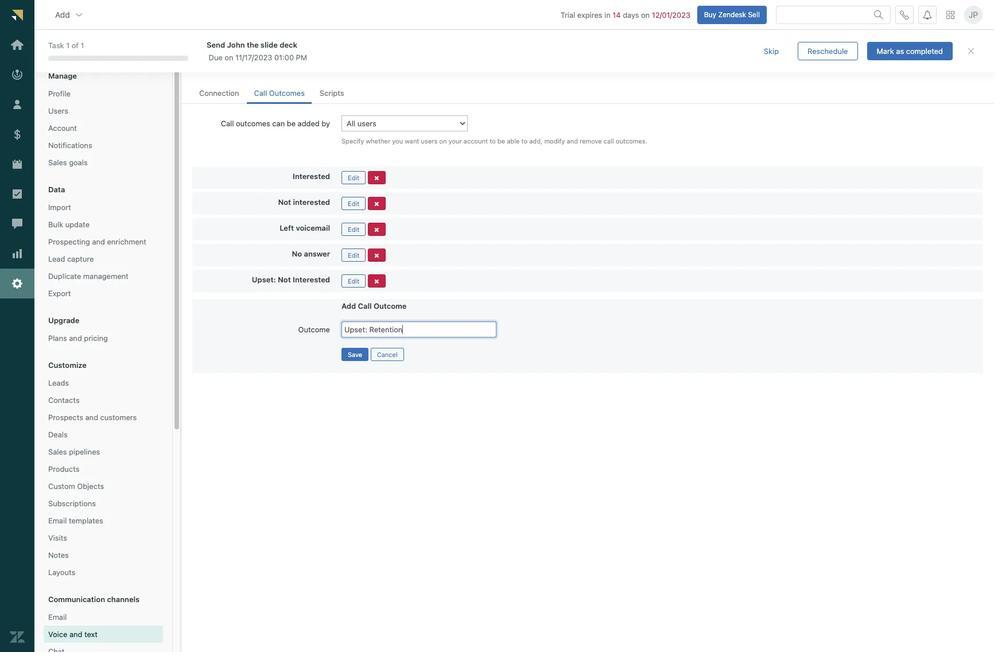 Task type: describe. For each thing, give the bounding box(es) containing it.
edit link for upset: not interested
[[342, 274, 366, 288]]

buy
[[704, 10, 717, 19]]

visits
[[48, 533, 67, 543]]

voice and text
[[48, 630, 98, 639]]

and right modify
[[567, 137, 578, 145]]

objects
[[77, 482, 104, 491]]

2 interested from the top
[[293, 275, 330, 284]]

zendesk image
[[10, 630, 25, 645]]

lead capture link
[[44, 252, 163, 267]]

left voicemail
[[280, 223, 330, 232]]

users link
[[44, 103, 163, 118]]

leads
[[48, 378, 69, 388]]

on inside send john the slide deck due on 11/17/2023 01:00 pm
[[225, 53, 233, 62]]

connection link
[[192, 83, 246, 104]]

edit for no answer
[[348, 251, 360, 259]]

notes link
[[44, 548, 163, 563]]

skip button
[[754, 42, 789, 60]]

outcomes
[[236, 119, 270, 128]]

call left outcomes
[[254, 88, 267, 98]]

reschedule button
[[798, 42, 858, 60]]

upgrade
[[48, 316, 80, 325]]

cancel image
[[967, 47, 976, 56]]

not interested
[[278, 197, 330, 207]]

call
[[604, 137, 614, 145]]

call left outcomes at the top
[[221, 119, 234, 128]]

scripts link
[[313, 83, 351, 104]]

expires
[[578, 10, 603, 19]]

learn
[[356, 62, 375, 71]]

profile link
[[44, 86, 163, 101]]

bulk
[[48, 220, 63, 229]]

management
[[83, 272, 128, 281]]

no
[[292, 249, 302, 258]]

and for text
[[228, 43, 251, 59]]

remove image for not interested
[[374, 201, 379, 207]]

2 1 from the left
[[81, 41, 84, 50]]

bulk update
[[48, 220, 90, 229]]

skip
[[764, 46, 779, 55]]

slide
[[261, 40, 278, 49]]

no answer
[[292, 249, 330, 258]]

capture
[[67, 254, 94, 264]]

call outcomes
[[254, 88, 305, 98]]

prospects
[[48, 413, 83, 422]]

1 horizontal spatial be
[[498, 137, 505, 145]]

leads link
[[44, 376, 163, 391]]

you
[[392, 137, 403, 145]]

edit link for left voicemail
[[342, 223, 366, 236]]

edit for not interested
[[348, 200, 360, 207]]

lead
[[48, 254, 65, 264]]

days
[[623, 10, 639, 19]]

custom objects link
[[44, 479, 163, 494]]

enrichment
[[107, 237, 146, 246]]

0 vertical spatial be
[[287, 119, 296, 128]]

buy zendesk sell button
[[697, 6, 767, 24]]

and for text
[[69, 630, 82, 639]]

sales pipelines
[[48, 447, 100, 456]]

of
[[72, 41, 79, 50]]

0 horizontal spatial outcome
[[298, 325, 330, 334]]

call outcomes can be added by
[[221, 119, 330, 128]]

can
[[272, 119, 285, 128]]

due
[[209, 53, 223, 62]]

send
[[207, 40, 225, 49]]

voice for text
[[48, 630, 67, 639]]

sales for sales pipelines
[[48, 447, 67, 456]]

by
[[322, 119, 330, 128]]

layouts link
[[44, 565, 163, 580]]

whether
[[366, 137, 391, 145]]

bulk update link
[[44, 217, 163, 232]]

in
[[605, 10, 611, 19]]

2 to from the left
[[522, 137, 528, 145]]

sales goals link
[[44, 155, 163, 170]]

11/17/2023
[[235, 53, 272, 62]]

save button
[[342, 348, 369, 361]]

edit link for not interested
[[342, 197, 366, 210]]

products link
[[44, 462, 163, 477]]

notifications
[[48, 141, 92, 150]]

email for email templates
[[48, 516, 67, 525]]

cancel
[[377, 351, 398, 358]]

john
[[227, 40, 245, 49]]

subscriptions link
[[44, 496, 163, 511]]

export link
[[44, 286, 163, 301]]

duplicate management
[[48, 272, 128, 281]]

trial expires in 14 days on 12/01/2023
[[561, 10, 691, 19]]

mark
[[877, 46, 894, 55]]

custom objects
[[48, 482, 104, 491]]

subscriptions
[[48, 499, 96, 508]]

account
[[464, 137, 488, 145]]

prospects and customers link
[[44, 410, 163, 425]]

layouts
[[48, 568, 75, 577]]

and for enrichment
[[92, 237, 105, 246]]

pipelines
[[69, 447, 100, 456]]

call outcomes link
[[247, 83, 312, 104]]

buy zendesk sell
[[704, 10, 760, 19]]

and for pricing
[[69, 334, 82, 343]]

remove image for interested
[[374, 175, 379, 181]]

your inside voice and text call your leads and contacts directly from sell. learn about
[[207, 62, 223, 71]]

jp button
[[965, 6, 983, 24]]

users
[[48, 106, 68, 115]]

call inside voice and text call your leads and contacts directly from sell. learn about
[[192, 62, 205, 71]]

data
[[48, 185, 65, 194]]

prospects and customers
[[48, 413, 137, 422]]

leads
[[225, 62, 243, 71]]

text
[[84, 630, 98, 639]]

1 not from the top
[[278, 197, 291, 207]]

bell image
[[923, 10, 933, 19]]

add button
[[46, 3, 93, 26]]

sales pipelines link
[[44, 444, 163, 459]]



Task type: vqa. For each thing, say whether or not it's contained in the screenshot.
first remove image from the top
yes



Task type: locate. For each thing, give the bounding box(es) containing it.
1 to from the left
[[490, 137, 496, 145]]

jp
[[969, 10, 979, 19]]

edit link
[[342, 171, 366, 184], [342, 197, 366, 210], [342, 223, 366, 236], [342, 249, 366, 262], [342, 274, 366, 288]]

and right plans
[[69, 334, 82, 343]]

edit link right answer
[[342, 249, 366, 262]]

remove image for upset: not interested
[[374, 278, 379, 285]]

call up save button
[[358, 301, 372, 311]]

remove image
[[374, 175, 379, 181], [374, 201, 379, 207], [374, 227, 379, 233], [374, 253, 379, 259], [374, 278, 379, 285]]

1 horizontal spatial voice
[[192, 43, 225, 59]]

interested
[[293, 197, 330, 207]]

prospecting and enrichment
[[48, 237, 146, 246]]

edit link right interested
[[342, 197, 366, 210]]

on right users
[[439, 137, 447, 145]]

voice inside voice and text link
[[48, 630, 67, 639]]

outcome up outcome text box at the left of the page
[[374, 301, 407, 311]]

interested up interested
[[293, 172, 330, 181]]

edit for left voicemail
[[348, 226, 360, 233]]

0 vertical spatial on
[[641, 10, 650, 19]]

add for add call outcome
[[342, 301, 356, 311]]

update
[[65, 220, 90, 229]]

14
[[613, 10, 621, 19]]

1 edit link from the top
[[342, 171, 366, 184]]

None field
[[65, 43, 156, 53]]

answer
[[304, 249, 330, 258]]

edit up add call outcome
[[348, 277, 360, 285]]

2 email from the top
[[48, 613, 67, 622]]

sell
[[748, 10, 760, 19]]

import
[[48, 203, 71, 212]]

edit down specify
[[348, 174, 360, 181]]

upset:
[[252, 275, 276, 284]]

1 edit from the top
[[348, 174, 360, 181]]

1 vertical spatial email
[[48, 613, 67, 622]]

interested down no answer
[[293, 275, 330, 284]]

zendesk
[[719, 10, 746, 19]]

voice left john at the top
[[192, 43, 225, 59]]

1 sales from the top
[[48, 158, 67, 167]]

5 edit from the top
[[348, 277, 360, 285]]

send john the slide deck link
[[207, 39, 734, 50]]

edit link down specify
[[342, 171, 366, 184]]

account link
[[44, 121, 163, 136]]

1 interested from the top
[[293, 172, 330, 181]]

1 vertical spatial sales
[[48, 447, 67, 456]]

communication
[[48, 595, 105, 604]]

to right able
[[522, 137, 528, 145]]

be right "can"
[[287, 119, 296, 128]]

0 vertical spatial voice
[[192, 43, 225, 59]]

1 horizontal spatial 1
[[81, 41, 84, 50]]

remove image for left voicemail
[[374, 227, 379, 233]]

templates
[[69, 516, 103, 525]]

1 vertical spatial be
[[498, 137, 505, 145]]

save
[[348, 351, 362, 358]]

outcome down upset: not interested
[[298, 325, 330, 334]]

reschedule
[[808, 46, 848, 55]]

and down bulk update link
[[92, 237, 105, 246]]

notes
[[48, 551, 69, 560]]

contacts link
[[44, 393, 163, 408]]

1 remove image from the top
[[374, 175, 379, 181]]

your left account
[[449, 137, 462, 145]]

as
[[897, 46, 904, 55]]

edit right interested
[[348, 200, 360, 207]]

4 edit link from the top
[[342, 249, 366, 262]]

2 remove image from the top
[[374, 201, 379, 207]]

voice for text
[[192, 43, 225, 59]]

modify
[[545, 137, 565, 145]]

zendesk products image
[[947, 11, 955, 19]]

add for add
[[55, 10, 70, 19]]

directly
[[293, 62, 319, 71]]

be
[[287, 119, 296, 128], [498, 137, 505, 145]]

to right account
[[490, 137, 496, 145]]

1 vertical spatial not
[[278, 275, 291, 284]]

mark as completed
[[877, 46, 943, 55]]

prospecting
[[48, 237, 90, 246]]

customers
[[100, 413, 137, 422]]

1 horizontal spatial add
[[342, 301, 356, 311]]

email up voice and text
[[48, 613, 67, 622]]

your
[[207, 62, 223, 71], [449, 137, 462, 145]]

5 edit link from the top
[[342, 274, 366, 288]]

want
[[405, 137, 419, 145]]

search image
[[875, 10, 884, 19]]

left
[[280, 223, 294, 232]]

email for email
[[48, 613, 67, 622]]

1 horizontal spatial to
[[522, 137, 528, 145]]

3 edit from the top
[[348, 226, 360, 233]]

specify
[[342, 137, 364, 145]]

0 horizontal spatial to
[[490, 137, 496, 145]]

outcome
[[374, 301, 407, 311], [298, 325, 330, 334]]

sales goals
[[48, 158, 88, 167]]

1 vertical spatial voice
[[48, 630, 67, 639]]

voice and text link
[[44, 627, 163, 642]]

call up connection
[[192, 62, 205, 71]]

on
[[641, 10, 650, 19], [225, 53, 233, 62], [439, 137, 447, 145]]

and up leads on the top left of the page
[[228, 43, 251, 59]]

sales for sales goals
[[48, 158, 67, 167]]

edit right voicemail
[[348, 226, 360, 233]]

and down '11/17/2023'
[[245, 62, 258, 71]]

1 horizontal spatial your
[[449, 137, 462, 145]]

on up leads on the top left of the page
[[225, 53, 233, 62]]

3 edit link from the top
[[342, 223, 366, 236]]

0 vertical spatial not
[[278, 197, 291, 207]]

duplicate management link
[[44, 269, 163, 284]]

on right days
[[641, 10, 650, 19]]

0 vertical spatial sales
[[48, 158, 67, 167]]

0 horizontal spatial your
[[207, 62, 223, 71]]

Outcome text field
[[342, 321, 497, 338]]

5 remove image from the top
[[374, 278, 379, 285]]

1 horizontal spatial on
[[439, 137, 447, 145]]

sales left "goals"
[[48, 158, 67, 167]]

2 vertical spatial on
[[439, 137, 447, 145]]

email up visits
[[48, 516, 67, 525]]

1 horizontal spatial outcome
[[374, 301, 407, 311]]

users
[[421, 137, 438, 145]]

on for specify whether you want users on your account to be able to add, modify and remove call outcomes.
[[439, 137, 447, 145]]

outcomes.
[[616, 137, 648, 145]]

and down contacts link
[[85, 413, 98, 422]]

edit for interested
[[348, 174, 360, 181]]

1 left of
[[66, 41, 70, 50]]

1
[[66, 41, 70, 50], [81, 41, 84, 50]]

2 edit link from the top
[[342, 197, 366, 210]]

and left the text at the bottom left of the page
[[69, 630, 82, 639]]

goals
[[69, 158, 88, 167]]

communication channels
[[48, 595, 140, 604]]

4 remove image from the top
[[374, 253, 379, 259]]

contacts
[[48, 396, 80, 405]]

trial
[[561, 10, 576, 19]]

products
[[48, 465, 80, 474]]

your down due
[[207, 62, 223, 71]]

and for customers
[[85, 413, 98, 422]]

0 vertical spatial your
[[207, 62, 223, 71]]

edit link for interested
[[342, 171, 366, 184]]

outcomes
[[269, 88, 305, 98]]

0 horizontal spatial 1
[[66, 41, 70, 50]]

notifications link
[[44, 138, 163, 153]]

pricing
[[84, 334, 108, 343]]

prospecting and enrichment link
[[44, 234, 163, 249]]

0 vertical spatial interested
[[293, 172, 330, 181]]

0 horizontal spatial add
[[55, 10, 70, 19]]

add left chevron down "image"
[[55, 10, 70, 19]]

remove image for no answer
[[374, 253, 379, 259]]

add up save
[[342, 301, 356, 311]]

0 horizontal spatial voice
[[48, 630, 67, 639]]

0 vertical spatial add
[[55, 10, 70, 19]]

chevron down image
[[75, 10, 84, 19]]

manage
[[48, 71, 77, 80]]

4 edit from the top
[[348, 251, 360, 259]]

edit link for no answer
[[342, 249, 366, 262]]

on for trial expires in 14 days on 12/01/2023
[[641, 10, 650, 19]]

the
[[247, 40, 259, 49]]

3 remove image from the top
[[374, 227, 379, 233]]

2 edit from the top
[[348, 200, 360, 207]]

task
[[48, 41, 64, 50]]

mark as completed button
[[867, 42, 953, 60]]

voice left the text at the bottom left of the page
[[48, 630, 67, 639]]

sales down deals
[[48, 447, 67, 456]]

import link
[[44, 200, 163, 215]]

1 vertical spatial on
[[225, 53, 233, 62]]

lead capture
[[48, 254, 94, 264]]

1 vertical spatial your
[[449, 137, 462, 145]]

export
[[48, 289, 71, 298]]

specify whether you want users on your account to be able to add, modify and remove call outcomes.
[[342, 137, 648, 145]]

edit link up add call outcome
[[342, 274, 366, 288]]

edit for upset: not interested
[[348, 277, 360, 285]]

added
[[298, 119, 320, 128]]

edit link right voicemail
[[342, 223, 366, 236]]

2 not from the top
[[278, 275, 291, 284]]

contacts
[[260, 62, 291, 71]]

0 vertical spatial email
[[48, 516, 67, 525]]

be left able
[[498, 137, 505, 145]]

1 right of
[[81, 41, 84, 50]]

send john the slide deck due on 11/17/2023 01:00 pm
[[207, 40, 307, 62]]

scripts
[[320, 88, 344, 98]]

sell.
[[339, 62, 354, 71]]

0 horizontal spatial on
[[225, 53, 233, 62]]

profile
[[48, 89, 71, 98]]

add inside button
[[55, 10, 70, 19]]

duplicate
[[48, 272, 81, 281]]

not right upset:
[[278, 275, 291, 284]]

calls image
[[900, 10, 910, 19]]

deals
[[48, 430, 68, 439]]

1 vertical spatial add
[[342, 301, 356, 311]]

1 email from the top
[[48, 516, 67, 525]]

1 vertical spatial interested
[[293, 275, 330, 284]]

plans
[[48, 334, 67, 343]]

1 vertical spatial outcome
[[298, 325, 330, 334]]

task 1 of 1
[[48, 41, 84, 50]]

edit right answer
[[348, 251, 360, 259]]

0 horizontal spatial be
[[287, 119, 296, 128]]

voice inside voice and text call your leads and contacts directly from sell. learn about
[[192, 43, 225, 59]]

0 vertical spatial outcome
[[374, 301, 407, 311]]

custom
[[48, 482, 75, 491]]

add,
[[530, 137, 543, 145]]

2 horizontal spatial on
[[641, 10, 650, 19]]

upset: not interested
[[252, 275, 330, 284]]

add call outcome
[[342, 301, 407, 311]]

2 sales from the top
[[48, 447, 67, 456]]

1 1 from the left
[[66, 41, 70, 50]]

not up left
[[278, 197, 291, 207]]

from
[[321, 62, 337, 71]]



